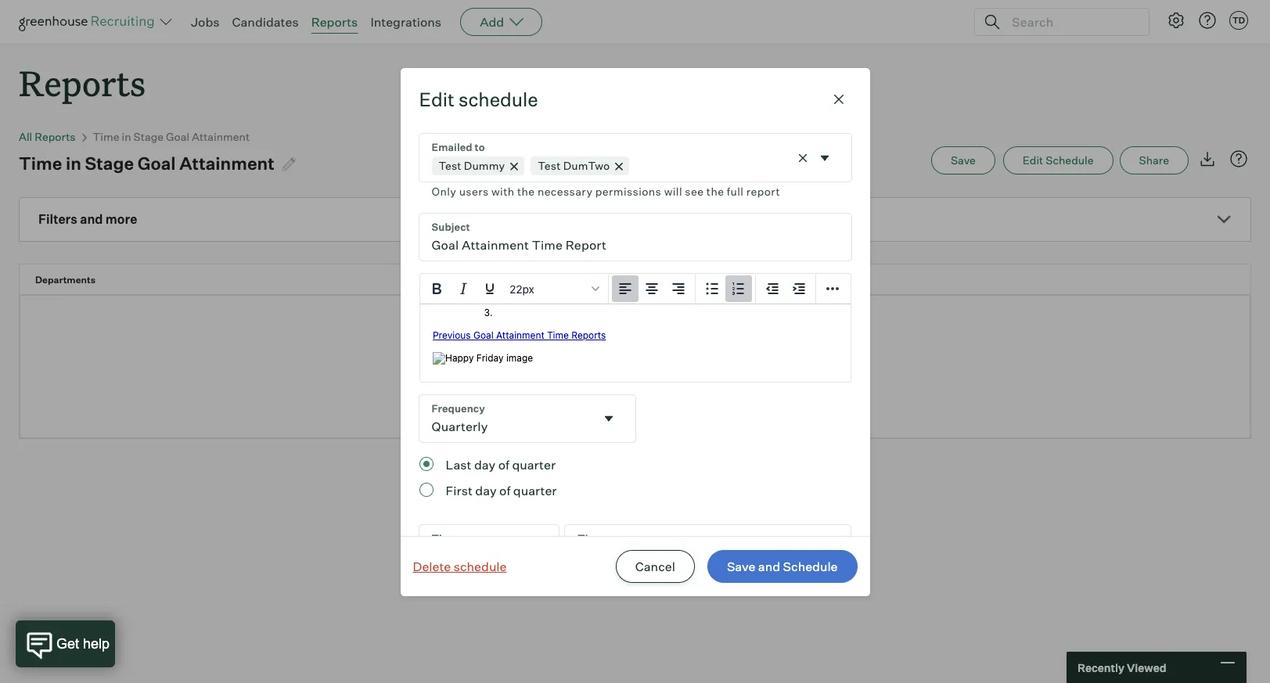 Task type: locate. For each thing, give the bounding box(es) containing it.
reports down greenhouse recruiting image
[[19, 60, 146, 106]]

the left full
[[707, 185, 725, 198]]

save inside button
[[727, 559, 756, 575]]

test up only
[[439, 159, 462, 173]]

time
[[93, 130, 119, 143], [19, 153, 62, 174]]

recently
[[1078, 661, 1125, 675]]

and inside the save and schedule button
[[759, 559, 781, 575]]

0 vertical spatial attainment
[[192, 130, 250, 143]]

None text field
[[419, 214, 852, 261], [419, 396, 595, 443], [419, 214, 852, 261], [419, 396, 595, 443]]

test dummy
[[439, 159, 505, 173]]

1 horizontal spatial save
[[951, 154, 976, 167]]

1 horizontal spatial and
[[759, 559, 781, 575]]

None field
[[419, 134, 852, 201], [419, 396, 635, 443], [419, 526, 559, 573], [565, 526, 852, 573], [419, 396, 635, 443], [419, 526, 559, 573], [565, 526, 852, 573]]

schedule right the delete
[[454, 559, 507, 575]]

the right with
[[518, 185, 535, 198]]

0 horizontal spatial in
[[66, 153, 81, 174]]

in
[[122, 130, 131, 143], [66, 153, 81, 174]]

1 vertical spatial schedule
[[454, 559, 507, 575]]

0 horizontal spatial save
[[727, 559, 756, 575]]

configure image
[[1168, 11, 1186, 30]]

last
[[446, 457, 472, 473]]

1 the from the left
[[518, 185, 535, 198]]

1 horizontal spatial edit
[[1023, 154, 1044, 167]]

1 vertical spatial save
[[727, 559, 756, 575]]

Search text field
[[1009, 11, 1135, 33]]

candidates
[[232, 14, 299, 30]]

of for last
[[499, 457, 510, 473]]

toggle flyout image
[[817, 150, 833, 166], [601, 411, 617, 427]]

1 vertical spatial attainment
[[179, 153, 275, 174]]

edit up test dummy
[[419, 88, 455, 111]]

greenhouse recruiting image
[[19, 13, 160, 31]]

day
[[474, 457, 496, 473], [476, 483, 497, 499]]

reports
[[311, 14, 358, 30], [19, 60, 146, 106], [35, 130, 76, 143]]

download image
[[1199, 150, 1218, 168]]

0 horizontal spatial time
[[19, 153, 62, 174]]

0 horizontal spatial edit
[[419, 88, 455, 111]]

toolbar
[[609, 274, 696, 305], [696, 274, 756, 305], [756, 274, 816, 305]]

1 vertical spatial day
[[476, 483, 497, 499]]

test up necessary
[[538, 159, 561, 173]]

and for filters
[[80, 212, 103, 227]]

cancel
[[636, 559, 676, 575]]

with
[[492, 185, 515, 198]]

more
[[106, 212, 137, 227]]

1 toolbar from the left
[[609, 274, 696, 305]]

1 horizontal spatial schedule
[[1046, 154, 1094, 167]]

0 horizontal spatial schedule
[[783, 559, 838, 575]]

attainment
[[192, 130, 250, 143], [179, 153, 275, 174]]

1 vertical spatial reports
[[19, 60, 146, 106]]

0 vertical spatial and
[[80, 212, 103, 227]]

goal
[[166, 130, 190, 143], [138, 153, 176, 174]]

edit right save and schedule this report to revisit it! element
[[1023, 154, 1044, 167]]

save inside button
[[951, 154, 976, 167]]

time right all reports link
[[93, 130, 119, 143]]

1 horizontal spatial toggle flyout image
[[817, 150, 833, 166]]

all reports link
[[19, 130, 76, 143]]

2 toolbar from the left
[[696, 274, 756, 305]]

of
[[499, 457, 510, 473], [500, 483, 511, 499]]

of down last day of quarter
[[500, 483, 511, 499]]

0 vertical spatial toggle flyout image
[[817, 150, 833, 166]]

quarter
[[512, 457, 556, 473], [514, 483, 557, 499]]

1 vertical spatial schedule
[[783, 559, 838, 575]]

filters and more
[[38, 212, 137, 227]]

recently viewed
[[1078, 661, 1167, 675]]

last day of quarter
[[446, 457, 556, 473]]

quarter up first day of quarter
[[512, 457, 556, 473]]

time in stage goal attainment
[[93, 130, 250, 143], [19, 153, 275, 174]]

cancel button
[[616, 550, 695, 583]]

schedule inside button
[[454, 559, 507, 575]]

22px group
[[420, 274, 851, 305]]

0 horizontal spatial and
[[80, 212, 103, 227]]

day right first
[[476, 483, 497, 499]]

0 vertical spatial edit
[[419, 88, 455, 111]]

0 vertical spatial of
[[499, 457, 510, 473]]

edit schedule
[[1023, 154, 1094, 167]]

1 horizontal spatial the
[[707, 185, 725, 198]]

reports right the "candidates"
[[311, 14, 358, 30]]

test
[[439, 159, 462, 173], [538, 159, 561, 173]]

save and schedule button
[[708, 550, 858, 583]]

1 horizontal spatial test
[[538, 159, 561, 173]]

first
[[446, 483, 473, 499]]

and
[[80, 212, 103, 227], [759, 559, 781, 575]]

save button
[[932, 147, 996, 175]]

0 vertical spatial in
[[122, 130, 131, 143]]

the
[[518, 185, 535, 198], [707, 185, 725, 198]]

schedule for edit schedule
[[459, 88, 538, 111]]

jobs
[[191, 14, 220, 30]]

save
[[951, 154, 976, 167], [727, 559, 756, 575]]

0 vertical spatial day
[[474, 457, 496, 473]]

stage
[[134, 130, 164, 143], [85, 153, 134, 174]]

of up first day of quarter
[[499, 457, 510, 473]]

1 vertical spatial goal
[[138, 153, 176, 174]]

share
[[1140, 154, 1170, 167]]

none field containing test dummy
[[419, 134, 852, 201]]

1 vertical spatial quarter
[[514, 483, 557, 499]]

departments
[[35, 274, 96, 286]]

0 horizontal spatial the
[[518, 185, 535, 198]]

time in stage goal attainment link
[[93, 130, 250, 143]]

all reports
[[19, 130, 76, 143]]

1 vertical spatial of
[[500, 483, 511, 499]]

0 vertical spatial schedule
[[459, 88, 538, 111]]

quarter down last day of quarter
[[514, 483, 557, 499]]

0 vertical spatial save
[[951, 154, 976, 167]]

reports right all at the top left of page
[[35, 130, 76, 143]]

schedule up dummy
[[459, 88, 538, 111]]

quarter for last day of quarter
[[512, 457, 556, 473]]

quarter for first day of quarter
[[514, 483, 557, 499]]

1 test from the left
[[439, 159, 462, 173]]

time down all reports link
[[19, 153, 62, 174]]

save and schedule
[[727, 559, 838, 575]]

report
[[747, 185, 781, 198]]

edit
[[419, 88, 455, 111], [1023, 154, 1044, 167]]

close modal icon image
[[830, 90, 848, 109]]

1 vertical spatial edit
[[1023, 154, 1044, 167]]

schedule
[[1046, 154, 1094, 167], [783, 559, 838, 575]]

save for save and schedule
[[727, 559, 756, 575]]

edit inside button
[[1023, 154, 1044, 167]]

edit for edit schedule
[[419, 88, 455, 111]]

day for last
[[474, 457, 496, 473]]

1 vertical spatial and
[[759, 559, 781, 575]]

2 test from the left
[[538, 159, 561, 173]]

schedule
[[459, 88, 538, 111], [454, 559, 507, 575]]

0 horizontal spatial toggle flyout image
[[601, 411, 617, 427]]

0 vertical spatial quarter
[[512, 457, 556, 473]]

jobs link
[[191, 14, 220, 30]]

day right last
[[474, 457, 496, 473]]

only
[[432, 185, 457, 198]]

1 vertical spatial stage
[[85, 153, 134, 174]]

0 horizontal spatial test
[[439, 159, 462, 173]]

1 horizontal spatial time
[[93, 130, 119, 143]]

first day of quarter
[[446, 483, 557, 499]]



Task type: describe. For each thing, give the bounding box(es) containing it.
departments grid
[[20, 265, 1251, 295]]

viewed
[[1128, 661, 1167, 675]]

all
[[19, 130, 32, 143]]

1 vertical spatial in
[[66, 153, 81, 174]]

add
[[480, 14, 504, 30]]

add button
[[461, 8, 543, 36]]

faq image
[[1230, 150, 1249, 168]]

integrations link
[[371, 14, 442, 30]]

delete schedule button
[[410, 549, 510, 584]]

test for test dummy
[[439, 159, 462, 173]]

save and schedule this report to revisit it! element
[[932, 147, 1004, 175]]

td button
[[1227, 8, 1252, 33]]

integrations
[[371, 14, 442, 30]]

clear selection image
[[795, 150, 811, 166]]

edit for edit schedule
[[1023, 154, 1044, 167]]

and for save
[[759, 559, 781, 575]]

1 horizontal spatial in
[[122, 130, 131, 143]]

reports link
[[311, 14, 358, 30]]

will
[[665, 185, 683, 198]]

1 vertical spatial time in stage goal attainment
[[19, 153, 275, 174]]

day for first
[[476, 483, 497, 499]]

22px button
[[503, 276, 605, 302]]

2 vertical spatial reports
[[35, 130, 76, 143]]

none field clear selection
[[419, 134, 852, 201]]

22px toolbar
[[420, 274, 609, 305]]

only users with the necessary permissions will see the full report
[[432, 185, 781, 198]]

necessary
[[538, 185, 593, 198]]

filters
[[38, 212, 77, 227]]

edit schedule button
[[1004, 147, 1114, 175]]

permissions
[[596, 185, 662, 198]]

0 vertical spatial time
[[93, 130, 119, 143]]

0 vertical spatial stage
[[134, 130, 164, 143]]

0 vertical spatial reports
[[311, 14, 358, 30]]

1 vertical spatial time
[[19, 153, 62, 174]]

0 vertical spatial goal
[[166, 130, 190, 143]]

edit schedule
[[419, 88, 538, 111]]

of for first
[[500, 483, 511, 499]]

candidates link
[[232, 14, 299, 30]]

dummy
[[464, 159, 505, 173]]

0 vertical spatial time in stage goal attainment
[[93, 130, 250, 143]]

delete schedule
[[413, 559, 507, 575]]

see
[[685, 185, 704, 198]]

share button
[[1120, 147, 1189, 175]]

0 vertical spatial schedule
[[1046, 154, 1094, 167]]

save for save
[[951, 154, 976, 167]]

delete
[[413, 559, 451, 575]]

1 vertical spatial toggle flyout image
[[601, 411, 617, 427]]

users
[[459, 185, 489, 198]]

test for test dumtwo
[[538, 159, 561, 173]]

toggle flyout image inside field
[[817, 150, 833, 166]]

td button
[[1230, 11, 1249, 30]]

3 toolbar from the left
[[756, 274, 816, 305]]

2 the from the left
[[707, 185, 725, 198]]

schedule for delete schedule
[[454, 559, 507, 575]]

full
[[727, 185, 744, 198]]

22px
[[509, 282, 534, 296]]

dumtwo
[[564, 159, 610, 173]]

td
[[1233, 15, 1246, 26]]

test dumtwo
[[538, 159, 610, 173]]



Task type: vqa. For each thing, say whether or not it's contained in the screenshot.
close modal icon
yes



